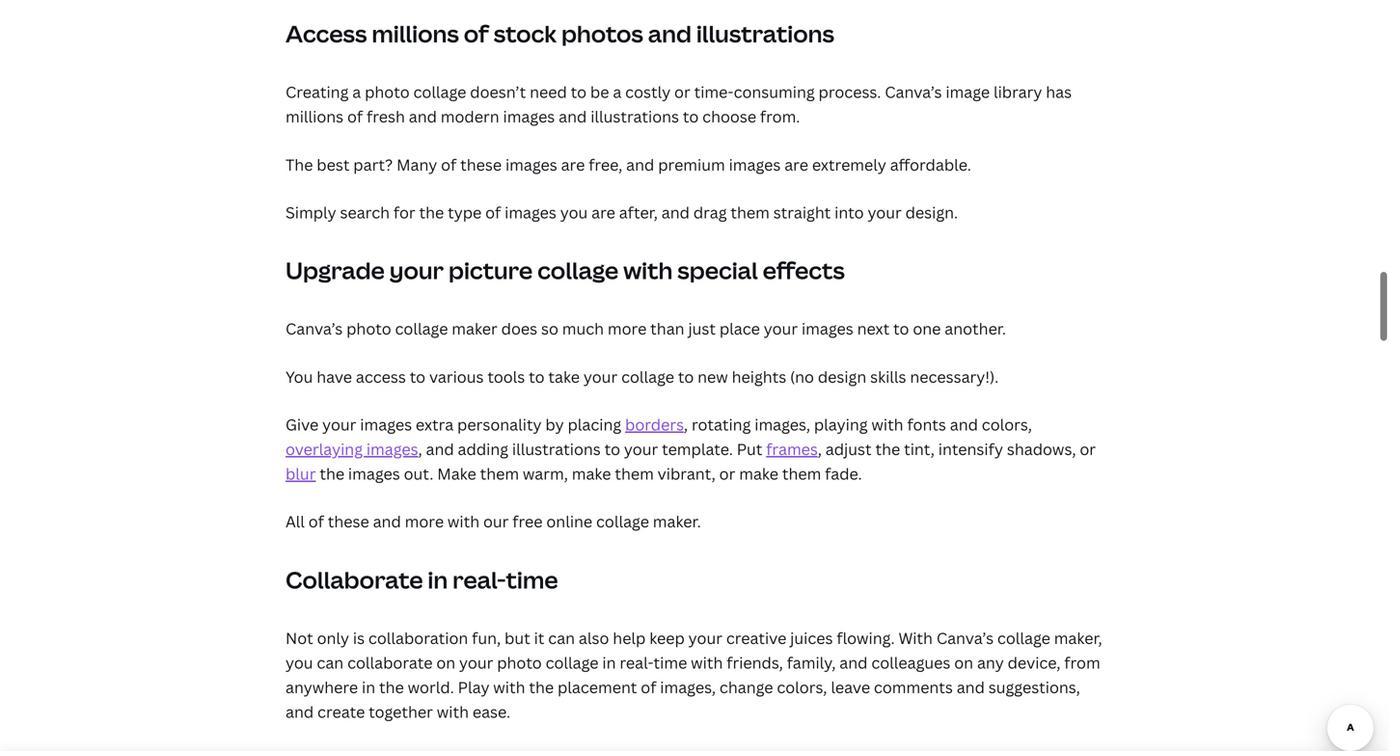 Task type: vqa. For each thing, say whether or not it's contained in the screenshot.
playing
yes



Task type: describe. For each thing, give the bounding box(es) containing it.
canva's inside not only is collaboration fun, but it can also help keep your creative juices flowing. with canva's collage maker, you can collaborate on your photo collage in real-time with friends, family, and colleagues on any device, from anywhere in the world. play with the placement of images, change colors, leave comments and suggestions, and create together with ease.
[[937, 628, 994, 649]]

colors, inside not only is collaboration fun, but it can also help keep your creative juices flowing. with canva's collage maker, you can collaborate on your photo collage in real-time with friends, family, and colleagues on any device, from anywhere in the world. play with the placement of images, change colors, leave comments and suggestions, and create together with ease.
[[777, 678, 828, 698]]

collage inside creating a photo collage doesn't need to be a costly or time-consuming process. canva's image library has millions of fresh and modern images and illustrations to choose from.
[[414, 82, 467, 102]]

and left drag at top
[[662, 202, 690, 223]]

personality
[[458, 414, 542, 435]]

real- inside not only is collaboration fun, but it can also help keep your creative juices flowing. with canva's collage maker, you can collaborate on your photo collage in real-time with friends, family, and colleagues on any device, from anywhere in the world. play with the placement of images, change colors, leave comments and suggestions, and create together with ease.
[[620, 653, 654, 674]]

of left stock
[[464, 18, 489, 49]]

consuming
[[734, 82, 815, 102]]

all
[[286, 512, 305, 532]]

choose
[[703, 106, 757, 127]]

design
[[818, 367, 867, 387]]

maker.
[[653, 512, 701, 532]]

collage up "device,"
[[998, 628, 1051, 649]]

process.
[[819, 82, 881, 102]]

and right fresh
[[409, 106, 437, 127]]

to down time-
[[683, 106, 699, 127]]

than
[[651, 319, 685, 339]]

affordable.
[[891, 154, 972, 175]]

image
[[946, 82, 990, 102]]

comments
[[874, 678, 953, 698]]

be
[[591, 82, 609, 102]]

search
[[340, 202, 390, 223]]

change
[[720, 678, 774, 698]]

collage right online
[[596, 512, 649, 532]]

blur link
[[286, 464, 316, 485]]

into
[[835, 202, 864, 223]]

with up ease.
[[493, 678, 526, 698]]

free,
[[589, 154, 623, 175]]

give
[[286, 414, 319, 435]]

your right keep
[[689, 628, 723, 649]]

shadows,
[[1007, 439, 1077, 460]]

images up overlaying images link on the bottom of page
[[360, 414, 412, 435]]

effects
[[763, 255, 845, 286]]

make
[[437, 464, 476, 485]]

costly
[[626, 82, 671, 102]]

images down overlaying images link on the bottom of page
[[348, 464, 400, 485]]

put
[[737, 439, 763, 460]]

premium
[[658, 154, 725, 175]]

and up collaborate at the bottom
[[373, 512, 401, 532]]

1 vertical spatial canva's
[[286, 319, 343, 339]]

much
[[562, 319, 604, 339]]

need
[[530, 82, 567, 102]]

the right for
[[419, 202, 444, 223]]

1 horizontal spatial or
[[720, 464, 736, 485]]

straight
[[774, 202, 831, 223]]

world.
[[408, 678, 454, 698]]

template.
[[662, 439, 733, 460]]

and right free,
[[627, 154, 655, 175]]

you inside not only is collaboration fun, but it can also help keep your creative juices flowing. with canva's collage maker, you can collaborate on your photo collage in real-time with friends, family, and colleagues on any device, from anywhere in the world. play with the placement of images, change colors, leave comments and suggestions, and create together with ease.
[[286, 653, 313, 674]]

them left vibrant,
[[615, 464, 654, 485]]

doesn't
[[470, 82, 526, 102]]

from.
[[760, 106, 800, 127]]

(no
[[790, 367, 815, 387]]

best
[[317, 154, 350, 175]]

by
[[546, 414, 564, 435]]

design.
[[906, 202, 958, 223]]

overlaying images link
[[286, 439, 418, 460]]

take
[[549, 367, 580, 387]]

1 horizontal spatial millions
[[372, 18, 459, 49]]

not
[[286, 628, 313, 649]]

the down collaborate
[[379, 678, 404, 698]]

and down need
[[559, 106, 587, 127]]

it
[[534, 628, 545, 649]]

upgrade
[[286, 255, 385, 286]]

0 vertical spatial these
[[460, 154, 502, 175]]

time inside not only is collaboration fun, but it can also help keep your creative juices flowing. with canva's collage maker, you can collaborate on your photo collage in real-time with friends, family, and colleagues on any device, from anywhere in the world. play with the placement of images, change colors, leave comments and suggestions, and create together with ease.
[[654, 653, 687, 674]]

with left our
[[448, 512, 480, 532]]

so
[[541, 319, 559, 339]]

collaboration
[[369, 628, 468, 649]]

photo inside creating a photo collage doesn't need to be a costly or time-consuming process. canva's image library has millions of fresh and modern images and illustrations to choose from.
[[365, 82, 410, 102]]

of right many
[[441, 154, 457, 175]]

or inside creating a photo collage doesn't need to be a costly or time-consuming process. canva's image library has millions of fresh and modern images and illustrations to choose from.
[[675, 82, 691, 102]]

frames link
[[766, 439, 818, 460]]

your down borders link
[[624, 439, 658, 460]]

our
[[483, 512, 509, 532]]

2 horizontal spatial ,
[[818, 439, 822, 460]]

0 vertical spatial can
[[548, 628, 575, 649]]

fresh
[[367, 106, 405, 127]]

to left new
[[678, 367, 694, 387]]

1 make from the left
[[572, 464, 611, 485]]

your up play
[[459, 653, 494, 674]]

have
[[317, 367, 352, 387]]

colors, inside give your images extra personality by placing borders , rotating images, playing with fonts and colors, overlaying images , and adding illustrations to your template. put frames , adjust the tint, intensify shadows, or blur the images out. make them warm, make them vibrant, or make them fade.
[[982, 414, 1033, 435]]

simply search for the type of images you are after, and drag them straight into your design.
[[286, 202, 958, 223]]

2 make from the left
[[739, 464, 779, 485]]

and up 'costly'
[[648, 18, 692, 49]]

the left tint,
[[876, 439, 901, 460]]

images left free,
[[506, 154, 558, 175]]

and up intensify
[[950, 414, 979, 435]]

1 a from the left
[[352, 82, 361, 102]]

frames
[[766, 439, 818, 460]]

give your images extra personality by placing borders , rotating images, playing with fonts and colors, overlaying images , and adding illustrations to your template. put frames , adjust the tint, intensify shadows, or blur the images out. make them warm, make them vibrant, or make them fade.
[[286, 414, 1096, 485]]

after,
[[619, 202, 658, 223]]

intensify
[[939, 439, 1004, 460]]

any
[[978, 653, 1004, 674]]

upgrade your picture collage with special effects
[[286, 255, 845, 286]]

keep
[[650, 628, 685, 649]]

2 on from the left
[[955, 653, 974, 674]]

juices
[[791, 628, 833, 649]]

heights
[[732, 367, 787, 387]]

to right access
[[410, 367, 426, 387]]

photos
[[562, 18, 644, 49]]

your down for
[[390, 255, 444, 286]]

fade.
[[825, 464, 862, 485]]

many
[[397, 154, 437, 175]]

creating
[[286, 82, 349, 102]]

friends,
[[727, 653, 784, 674]]

the
[[286, 154, 313, 175]]

to left one at right top
[[894, 319, 910, 339]]

1 vertical spatial photo
[[347, 319, 391, 339]]

blur
[[286, 464, 316, 485]]

your up overlaying images link on the bottom of page
[[322, 414, 357, 435]]

of right all on the bottom left of the page
[[309, 512, 324, 532]]

0 vertical spatial you
[[560, 202, 588, 223]]

1 horizontal spatial ,
[[684, 414, 688, 435]]

0 horizontal spatial ,
[[418, 439, 422, 460]]

1 horizontal spatial in
[[428, 564, 448, 596]]

just
[[689, 319, 716, 339]]

playing
[[814, 414, 868, 435]]

create
[[318, 702, 365, 723]]

new
[[698, 367, 728, 387]]

borders
[[625, 414, 684, 435]]

of right the type
[[486, 202, 501, 223]]

illustrations inside give your images extra personality by placing borders , rotating images, playing with fonts and colors, overlaying images , and adding illustrations to your template. put frames , adjust the tint, intensify shadows, or blur the images out. make them warm, make them vibrant, or make them fade.
[[512, 439, 601, 460]]

the down overlaying
[[320, 464, 345, 485]]

does
[[502, 319, 538, 339]]

2 a from the left
[[613, 82, 622, 102]]

anywhere
[[286, 678, 358, 698]]

canva's inside creating a photo collage doesn't need to be a costly or time-consuming process. canva's image library has millions of fresh and modern images and illustrations to choose from.
[[885, 82, 942, 102]]

free
[[513, 512, 543, 532]]

special
[[678, 255, 758, 286]]

warm,
[[523, 464, 568, 485]]

images, inside not only is collaboration fun, but it can also help keep your creative juices flowing. with canva's collage maker, you can collaborate on your photo collage in real-time with friends, family, and colleagues on any device, from anywhere in the world. play with the placement of images, change colors, leave comments and suggestions, and create together with ease.
[[660, 678, 716, 698]]

collage left maker
[[395, 319, 448, 339]]



Task type: locate. For each thing, give the bounding box(es) containing it.
skills
[[871, 367, 907, 387]]

a right creating
[[352, 82, 361, 102]]

library
[[994, 82, 1043, 102]]

can right it
[[548, 628, 575, 649]]

make down put
[[739, 464, 779, 485]]

only
[[317, 628, 349, 649]]

of
[[464, 18, 489, 49], [347, 106, 363, 127], [441, 154, 457, 175], [486, 202, 501, 223], [309, 512, 324, 532], [641, 678, 657, 698]]

out.
[[404, 464, 434, 485]]

, up template.
[[684, 414, 688, 435]]

and down anywhere
[[286, 702, 314, 723]]

1 horizontal spatial colors,
[[982, 414, 1033, 435]]

vibrant,
[[658, 464, 716, 485]]

you down not
[[286, 653, 313, 674]]

images right the type
[[505, 202, 557, 223]]

1 vertical spatial millions
[[286, 106, 344, 127]]

0 horizontal spatial make
[[572, 464, 611, 485]]

fonts
[[908, 414, 947, 435]]

0 horizontal spatial these
[[328, 512, 369, 532]]

1 vertical spatial colors,
[[777, 678, 828, 698]]

real- down help
[[620, 653, 654, 674]]

photo up fresh
[[365, 82, 410, 102]]

, up out.
[[418, 439, 422, 460]]

device,
[[1008, 653, 1061, 674]]

to left take
[[529, 367, 545, 387]]

are
[[561, 154, 585, 175], [785, 154, 809, 175], [592, 202, 616, 223]]

0 horizontal spatial real-
[[453, 564, 506, 596]]

1 on from the left
[[437, 653, 456, 674]]

1 horizontal spatial real-
[[620, 653, 654, 674]]

2 horizontal spatial are
[[785, 154, 809, 175]]

images up out.
[[367, 439, 418, 460]]

images inside creating a photo collage doesn't need to be a costly or time-consuming process. canva's image library has millions of fresh and modern images and illustrations to choose from.
[[503, 106, 555, 127]]

make right warm,
[[572, 464, 611, 485]]

of inside creating a photo collage doesn't need to be a costly or time-consuming process. canva's image library has millions of fresh and modern images and illustrations to choose from.
[[347, 106, 363, 127]]

0 vertical spatial illustrations
[[697, 18, 835, 49]]

collaborate
[[347, 653, 433, 674]]

1 vertical spatial time
[[654, 653, 687, 674]]

photo inside not only is collaboration fun, but it can also help keep your creative juices flowing. with canva's collage maker, you can collaborate on your photo collage in real-time with friends, family, and colleagues on any device, from anywhere in the world. play with the placement of images, change colors, leave comments and suggestions, and create together with ease.
[[497, 653, 542, 674]]

collaborate in real-time
[[286, 564, 558, 596]]

your right into at right
[[868, 202, 902, 223]]

them down adding
[[480, 464, 519, 485]]

images, inside give your images extra personality by placing borders , rotating images, playing with fonts and colors, overlaying images , and adding illustrations to your template. put frames , adjust the tint, intensify shadows, or blur the images out. make them warm, make them vibrant, or make them fade.
[[755, 414, 811, 435]]

millions up fresh
[[372, 18, 459, 49]]

0 horizontal spatial colors,
[[777, 678, 828, 698]]

ease.
[[473, 702, 511, 723]]

1 vertical spatial you
[[286, 653, 313, 674]]

access millions of stock photos and illustrations
[[286, 18, 835, 49]]

you up upgrade your picture collage with special effects
[[560, 202, 588, 223]]

1 vertical spatial in
[[603, 653, 616, 674]]

in down collaborate
[[362, 678, 376, 698]]

2 vertical spatial illustrations
[[512, 439, 601, 460]]

part?
[[354, 154, 393, 175]]

0 vertical spatial images,
[[755, 414, 811, 435]]

rotating
[[692, 414, 751, 435]]

0 horizontal spatial in
[[362, 678, 376, 698]]

your right place
[[764, 319, 798, 339]]

0 horizontal spatial you
[[286, 653, 313, 674]]

2 vertical spatial canva's
[[937, 628, 994, 649]]

illustrations
[[697, 18, 835, 49], [591, 106, 679, 127], [512, 439, 601, 460]]

of inside not only is collaboration fun, but it can also help keep your creative juices flowing. with canva's collage maker, you can collaborate on your photo collage in real-time with friends, family, and colleagues on any device, from anywhere in the world. play with the placement of images, change colors, leave comments and suggestions, and create together with ease.
[[641, 678, 657, 698]]

0 horizontal spatial images,
[[660, 678, 716, 698]]

time down keep
[[654, 653, 687, 674]]

or right shadows,
[[1080, 439, 1096, 460]]

also
[[579, 628, 609, 649]]

tint,
[[904, 439, 935, 460]]

flowing.
[[837, 628, 895, 649]]

0 vertical spatial millions
[[372, 18, 459, 49]]

these right all on the bottom left of the page
[[328, 512, 369, 532]]

but
[[505, 628, 531, 649]]

collage down canva's photo collage maker does so much more than just place your images next to one another.
[[622, 367, 675, 387]]

real- up fun,
[[453, 564, 506, 596]]

overlaying
[[286, 439, 363, 460]]

images down need
[[503, 106, 555, 127]]

on
[[437, 653, 456, 674], [955, 653, 974, 674]]

can
[[548, 628, 575, 649], [317, 653, 344, 674]]

more down out.
[[405, 512, 444, 532]]

canva's
[[885, 82, 942, 102], [286, 319, 343, 339], [937, 628, 994, 649]]

images
[[503, 106, 555, 127], [506, 154, 558, 175], [729, 154, 781, 175], [505, 202, 557, 223], [802, 319, 854, 339], [360, 414, 412, 435], [367, 439, 418, 460], [348, 464, 400, 485]]

1 horizontal spatial more
[[608, 319, 647, 339]]

help
[[613, 628, 646, 649]]

extra
[[416, 414, 454, 435]]

1 horizontal spatial these
[[460, 154, 502, 175]]

to left "be"
[[571, 82, 587, 102]]

to down placing
[[605, 439, 621, 460]]

you
[[560, 202, 588, 223], [286, 653, 313, 674]]

millions inside creating a photo collage doesn't need to be a costly or time-consuming process. canva's image library has millions of fresh and modern images and illustrations to choose from.
[[286, 106, 344, 127]]

1 vertical spatial real-
[[620, 653, 654, 674]]

1 vertical spatial these
[[328, 512, 369, 532]]

type
[[448, 202, 482, 223]]

0 vertical spatial in
[[428, 564, 448, 596]]

millions down creating
[[286, 106, 344, 127]]

creative
[[727, 628, 787, 649]]

collage down also
[[546, 653, 599, 674]]

one
[[913, 319, 941, 339]]

images, down keep
[[660, 678, 716, 698]]

1 horizontal spatial can
[[548, 628, 575, 649]]

images, up frames
[[755, 414, 811, 435]]

to inside give your images extra personality by placing borders , rotating images, playing with fonts and colors, overlaying images , and adding illustrations to your template. put frames , adjust the tint, intensify shadows, or blur the images out. make them warm, make them vibrant, or make them fade.
[[605, 439, 621, 460]]

illustrations down 'costly'
[[591, 106, 679, 127]]

collage up much
[[538, 255, 619, 286]]

0 vertical spatial time
[[506, 564, 558, 596]]

is
[[353, 628, 365, 649]]

collaborate
[[286, 564, 423, 596]]

these down the modern
[[460, 154, 502, 175]]

real-
[[453, 564, 506, 596], [620, 653, 654, 674]]

2 vertical spatial in
[[362, 678, 376, 698]]

maker
[[452, 319, 498, 339]]

them down frames link
[[783, 464, 822, 485]]

with inside give your images extra personality by placing borders , rotating images, playing with fonts and colors, overlaying images , and adding illustrations to your template. put frames , adjust the tint, intensify shadows, or blur the images out. make them warm, make them vibrant, or make them fade.
[[872, 414, 904, 435]]

2 horizontal spatial in
[[603, 653, 616, 674]]

0 horizontal spatial on
[[437, 653, 456, 674]]

another.
[[945, 319, 1007, 339]]

and down any
[[957, 678, 985, 698]]

or
[[675, 82, 691, 102], [1080, 439, 1096, 460], [720, 464, 736, 485]]

stock
[[494, 18, 557, 49]]

for
[[394, 202, 416, 223]]

all of these and more with our free online collage maker.
[[286, 512, 701, 532]]

fun,
[[472, 628, 501, 649]]

1 horizontal spatial a
[[613, 82, 622, 102]]

colleagues
[[872, 653, 951, 674]]

illustrations down "by"
[[512, 439, 601, 460]]

0 vertical spatial or
[[675, 82, 691, 102]]

them
[[731, 202, 770, 223], [480, 464, 519, 485], [615, 464, 654, 485], [783, 464, 822, 485]]

0 vertical spatial real-
[[453, 564, 506, 596]]

are left after,
[[592, 202, 616, 223]]

more
[[608, 319, 647, 339], [405, 512, 444, 532]]

and
[[648, 18, 692, 49], [409, 106, 437, 127], [559, 106, 587, 127], [627, 154, 655, 175], [662, 202, 690, 223], [950, 414, 979, 435], [426, 439, 454, 460], [373, 512, 401, 532], [840, 653, 868, 674], [957, 678, 985, 698], [286, 702, 314, 723]]

the down it
[[529, 678, 554, 698]]

with
[[624, 255, 673, 286], [872, 414, 904, 435], [448, 512, 480, 532], [691, 653, 723, 674], [493, 678, 526, 698], [437, 702, 469, 723]]

1 horizontal spatial time
[[654, 653, 687, 674]]

0 vertical spatial photo
[[365, 82, 410, 102]]

images down from.
[[729, 154, 781, 175]]

with down play
[[437, 702, 469, 723]]

0 horizontal spatial or
[[675, 82, 691, 102]]

1 vertical spatial illustrations
[[591, 106, 679, 127]]

of right placement
[[641, 678, 657, 698]]

1 horizontal spatial you
[[560, 202, 588, 223]]

on up world. on the bottom
[[437, 653, 456, 674]]

in up the collaboration
[[428, 564, 448, 596]]

are up straight at the right top of the page
[[785, 154, 809, 175]]

photo up access
[[347, 319, 391, 339]]

a right "be"
[[613, 82, 622, 102]]

in up placement
[[603, 653, 616, 674]]

2 vertical spatial or
[[720, 464, 736, 485]]

1 vertical spatial images,
[[660, 678, 716, 698]]

and up leave
[[840, 653, 868, 674]]

adjust
[[826, 439, 872, 460]]

placing
[[568, 414, 622, 435]]

0 horizontal spatial millions
[[286, 106, 344, 127]]

of left fresh
[[347, 106, 363, 127]]

borders link
[[625, 414, 684, 435]]

creating a photo collage doesn't need to be a costly or time-consuming process. canva's image library has millions of fresh and modern images and illustrations to choose from.
[[286, 82, 1072, 127]]

0 vertical spatial canva's
[[885, 82, 942, 102]]

colors, up shadows,
[[982, 414, 1033, 435]]

illustrations inside creating a photo collage doesn't need to be a costly or time-consuming process. canva's image library has millions of fresh and modern images and illustrations to choose from.
[[591, 106, 679, 127]]

0 horizontal spatial are
[[561, 154, 585, 175]]

colors, down family,
[[777, 678, 828, 698]]

time down free
[[506, 564, 558, 596]]

1 vertical spatial more
[[405, 512, 444, 532]]

them right drag at top
[[731, 202, 770, 223]]

next
[[858, 319, 890, 339]]

1 horizontal spatial on
[[955, 653, 974, 674]]

canva's up you
[[286, 319, 343, 339]]

canva's up any
[[937, 628, 994, 649]]

maker,
[[1055, 628, 1103, 649]]

1 vertical spatial can
[[317, 653, 344, 674]]

adding
[[458, 439, 509, 460]]

canva's left image
[[885, 82, 942, 102]]

0 vertical spatial colors,
[[982, 414, 1033, 435]]

1 vertical spatial or
[[1080, 439, 1096, 460]]

collage up the modern
[[414, 82, 467, 102]]

0 horizontal spatial time
[[506, 564, 558, 596]]

with up change
[[691, 653, 723, 674]]

the best part? many of these images are free, and premium images are extremely affordable.
[[286, 154, 972, 175]]

suggestions,
[[989, 678, 1081, 698]]

or down template.
[[720, 464, 736, 485]]

tools
[[488, 367, 525, 387]]

necessary!).
[[910, 367, 999, 387]]

, left adjust
[[818, 439, 822, 460]]

online
[[547, 512, 593, 532]]

illustrations up consuming
[[697, 18, 835, 49]]

not only is collaboration fun, but it can also help keep your creative juices flowing. with canva's collage maker, you can collaborate on your photo collage in real-time with friends, family, and colleagues on any device, from anywhere in the world. play with the placement of images, change colors, leave comments and suggestions, and create together with ease.
[[286, 628, 1103, 723]]

access
[[356, 367, 406, 387]]

with left fonts
[[872, 414, 904, 435]]

or left time-
[[675, 82, 691, 102]]

with up canva's photo collage maker does so much more than just place your images next to one another.
[[624, 255, 673, 286]]

together
[[369, 702, 433, 723]]

drag
[[694, 202, 727, 223]]

0 horizontal spatial a
[[352, 82, 361, 102]]

from
[[1065, 653, 1101, 674]]

and down extra
[[426, 439, 454, 460]]

with
[[899, 628, 933, 649]]

0 horizontal spatial more
[[405, 512, 444, 532]]

play
[[458, 678, 490, 698]]

,
[[684, 414, 688, 435], [418, 439, 422, 460], [818, 439, 822, 460]]

your right take
[[584, 367, 618, 387]]

1 horizontal spatial make
[[739, 464, 779, 485]]

make
[[572, 464, 611, 485], [739, 464, 779, 485]]

photo down the but
[[497, 653, 542, 674]]

2 horizontal spatial or
[[1080, 439, 1096, 460]]

1 horizontal spatial are
[[592, 202, 616, 223]]

can down only
[[317, 653, 344, 674]]

more left than
[[608, 319, 647, 339]]

1 horizontal spatial images,
[[755, 414, 811, 435]]

images left 'next'
[[802, 319, 854, 339]]

2 vertical spatial photo
[[497, 653, 542, 674]]

0 vertical spatial more
[[608, 319, 647, 339]]

0 horizontal spatial can
[[317, 653, 344, 674]]



